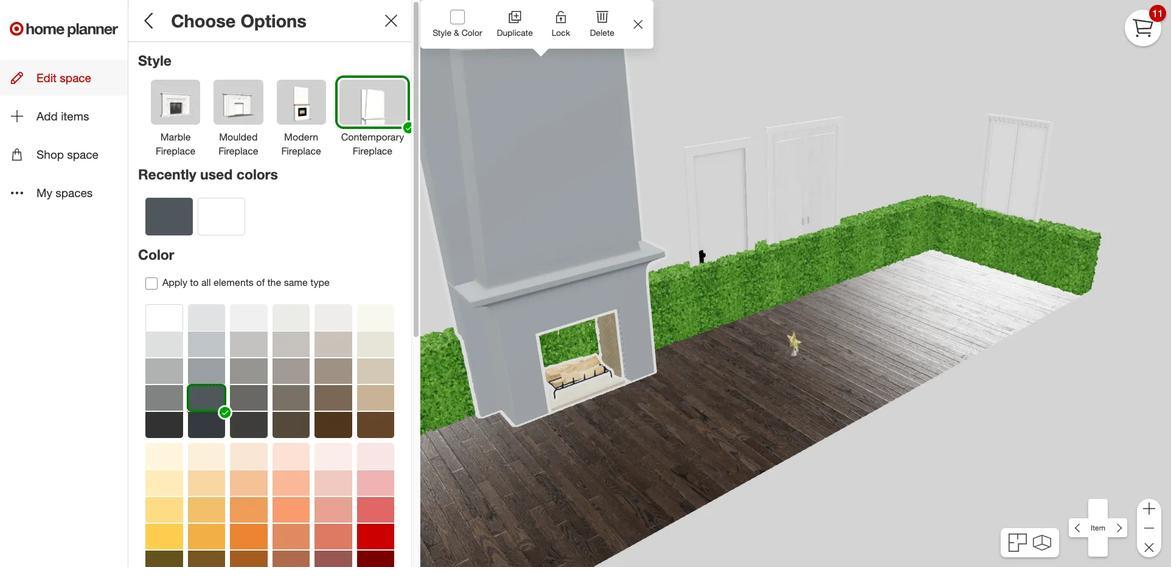 Task type: describe. For each thing, give the bounding box(es) containing it.
my spaces button
[[0, 175, 128, 211]]

marble
[[161, 131, 191, 143]]

modern
[[284, 131, 318, 143]]

recently used colors
[[138, 165, 278, 182]]

edit space
[[37, 71, 91, 85]]

add items
[[37, 109, 89, 123]]

fireplace for contemporary
[[353, 145, 393, 157]]

duplicate
[[497, 27, 533, 38]]

style for style
[[138, 52, 172, 69]]

home planner landing page image
[[10, 10, 118, 49]]

shop space
[[37, 147, 99, 161]]

duplicate button
[[490, 0, 540, 46]]

delete button
[[582, 0, 623, 46]]

11 button
[[1126, 5, 1167, 46]]

0 horizontal spatial color
[[138, 246, 174, 263]]

move asset west by 6" image
[[1070, 518, 1089, 538]]

style for style & color
[[433, 27, 452, 38]]

front view button icon image
[[1033, 535, 1052, 551]]

fireplace for marble
[[156, 145, 196, 157]]

modern fireplace
[[282, 131, 321, 157]]

of
[[256, 276, 265, 289]]

choose
[[171, 10, 236, 32]]

colors
[[237, 165, 278, 182]]

moulded fireplace
[[219, 131, 258, 157]]

shop
[[37, 147, 64, 161]]

recently
[[138, 165, 196, 182]]

contemporary
[[341, 131, 404, 143]]

add
[[37, 109, 58, 123]]

my spaces
[[37, 186, 93, 200]]

apply
[[163, 276, 187, 289]]

options
[[241, 10, 307, 32]]

&
[[454, 27, 460, 38]]

contemporary fireplace
[[341, 131, 404, 157]]



Task type: locate. For each thing, give the bounding box(es) containing it.
space for edit space
[[60, 71, 91, 85]]

marble fireplace
[[156, 131, 196, 157]]

add items button
[[0, 98, 128, 134]]

my
[[37, 186, 52, 200]]

0 horizontal spatial style
[[138, 52, 172, 69]]

edit
[[37, 71, 57, 85]]

space for shop space
[[67, 147, 99, 161]]

fireplace for modern
[[282, 145, 321, 157]]

1 fireplace from the left
[[156, 145, 196, 157]]

delete
[[590, 27, 615, 38]]

fireplace down modern
[[282, 145, 321, 157]]

fireplace for moulded
[[219, 145, 258, 157]]

all
[[201, 276, 211, 289]]

same
[[284, 276, 308, 289]]

to
[[190, 276, 199, 289]]

1 horizontal spatial color
[[462, 27, 483, 38]]

space right edit
[[60, 71, 91, 85]]

color inside button
[[462, 27, 483, 38]]

style
[[433, 27, 452, 38], [138, 52, 172, 69]]

lock
[[552, 27, 570, 38]]

space inside shop space button
[[67, 147, 99, 161]]

the
[[268, 276, 281, 289]]

space right shop
[[67, 147, 99, 161]]

fireplace down contemporary
[[353, 145, 393, 157]]

type
[[311, 276, 330, 289]]

move asset east by 6" image
[[1108, 518, 1128, 538]]

2 fireplace from the left
[[219, 145, 258, 157]]

0 vertical spatial color
[[462, 27, 483, 38]]

edit space button
[[0, 60, 128, 96]]

1 horizontal spatial style
[[433, 27, 452, 38]]

style & color button
[[426, 0, 490, 49]]

used
[[200, 165, 233, 182]]

moulded
[[219, 131, 258, 143]]

top view button icon image
[[1010, 534, 1028, 552]]

items
[[61, 109, 89, 123]]

1 vertical spatial style
[[138, 52, 172, 69]]

color
[[462, 27, 483, 38], [138, 246, 174, 263]]

style inside button
[[433, 27, 452, 38]]

fireplace down marble at left top
[[156, 145, 196, 157]]

11
[[1153, 7, 1164, 19]]

0 vertical spatial space
[[60, 71, 91, 85]]

lock button
[[540, 0, 582, 46]]

style & color
[[433, 27, 483, 38]]

shop space button
[[0, 137, 128, 173]]

fireplace inside contemporary fireplace
[[353, 145, 393, 157]]

apply to all elements of the same type
[[163, 276, 330, 289]]

4 fireplace from the left
[[353, 145, 393, 157]]

choose options
[[171, 10, 307, 32]]

1 vertical spatial color
[[138, 246, 174, 263]]

color right &
[[462, 27, 483, 38]]

item
[[1092, 523, 1106, 533]]

Apply to all elements of the same type checkbox
[[145, 278, 158, 290]]

0 vertical spatial style
[[433, 27, 452, 38]]

spaces
[[56, 186, 93, 200]]

1 vertical spatial space
[[67, 147, 99, 161]]

elements
[[214, 276, 254, 289]]

space
[[60, 71, 91, 85], [67, 147, 99, 161]]

fireplace down 'moulded'
[[219, 145, 258, 157]]

space inside edit space button
[[60, 71, 91, 85]]

color up apply to all elements of the same type checkbox
[[138, 246, 174, 263]]

3 fireplace from the left
[[282, 145, 321, 157]]

fireplace
[[156, 145, 196, 157], [219, 145, 258, 157], [282, 145, 321, 157], [353, 145, 393, 157]]



Task type: vqa. For each thing, say whether or not it's contained in the screenshot.
846
no



